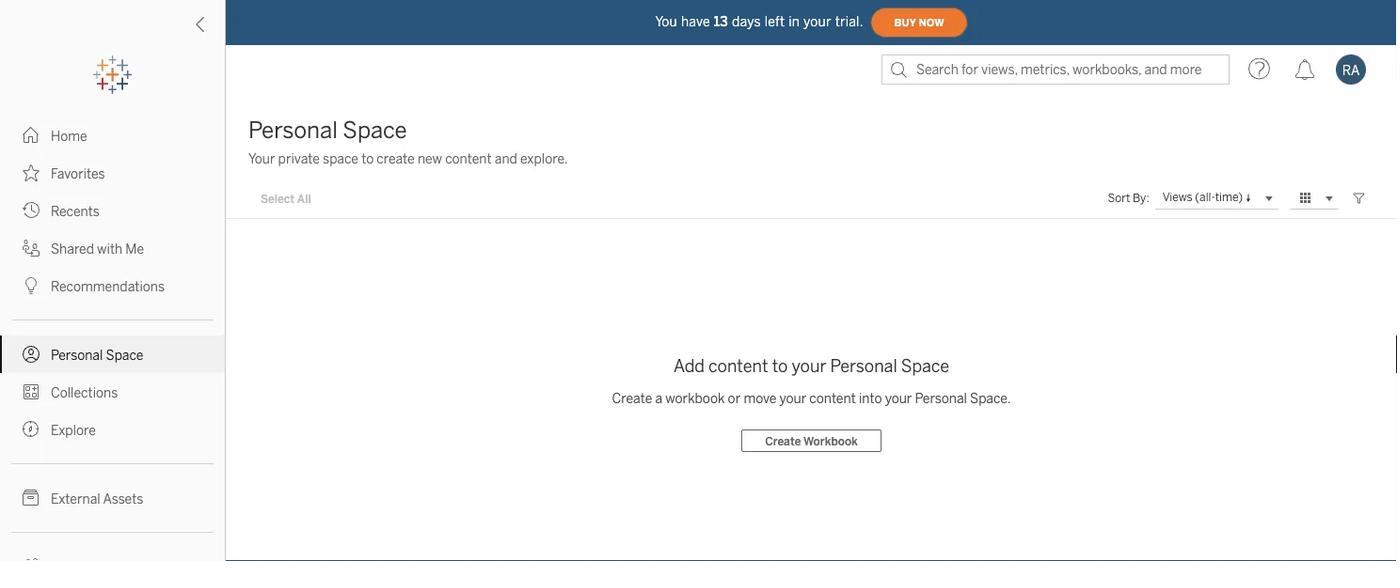Task type: locate. For each thing, give the bounding box(es) containing it.
explore.
[[520, 151, 568, 167]]

grid view image
[[1298, 190, 1315, 207]]

1 by text only_f5he34f image from the top
[[23, 165, 40, 182]]

by text only_f5he34f image for explore
[[23, 422, 40, 439]]

create inside button
[[765, 435, 801, 448]]

create workbook button
[[742, 430, 882, 453]]

by text only_f5he34f image
[[23, 165, 40, 182], [23, 240, 40, 257], [23, 278, 40, 295], [23, 346, 40, 363], [23, 490, 40, 507]]

4 by text only_f5he34f image from the top
[[23, 422, 40, 439]]

personal
[[248, 117, 338, 144], [51, 348, 103, 363], [831, 357, 898, 377], [915, 391, 967, 407]]

1 horizontal spatial content
[[709, 357, 768, 377]]

explore
[[51, 423, 96, 439]]

views (all-time)
[[1163, 191, 1243, 204]]

your
[[804, 14, 832, 29], [792, 357, 827, 377], [780, 391, 807, 407], [885, 391, 912, 407]]

personal space link
[[0, 336, 225, 374]]

create left the a
[[612, 391, 652, 407]]

content left into
[[810, 391, 856, 407]]

by text only_f5he34f image for external assets
[[23, 490, 40, 507]]

recents link
[[0, 192, 225, 230]]

select all
[[261, 192, 311, 205]]

by text only_f5he34f image for shared with me
[[23, 240, 40, 257]]

by text only_f5he34f image inside personal space link
[[23, 346, 40, 363]]

you have 13 days left in your trial.
[[655, 14, 863, 29]]

or
[[728, 391, 741, 407]]

move
[[744, 391, 777, 407]]

by text only_f5he34f image left the personal space
[[23, 346, 40, 363]]

1 horizontal spatial space
[[343, 117, 407, 144]]

space
[[323, 151, 359, 167]]

personal up collections
[[51, 348, 103, 363]]

personal up into
[[831, 357, 898, 377]]

assets
[[103, 492, 143, 507]]

home
[[51, 128, 87, 144]]

to right "space"
[[361, 151, 374, 167]]

main navigation. press the up and down arrow keys to access links. element
[[0, 117, 225, 562]]

space inside main navigation. press the up and down arrow keys to access links. 'element'
[[106, 348, 143, 363]]

2 by text only_f5he34f image from the top
[[23, 240, 40, 257]]

0 horizontal spatial create
[[612, 391, 652, 407]]

new
[[418, 151, 442, 167]]

0 vertical spatial to
[[361, 151, 374, 167]]

recents
[[51, 204, 100, 219]]

space inside personal space your private space to create new content and explore.
[[343, 117, 407, 144]]

personal space
[[51, 348, 143, 363]]

space
[[343, 117, 407, 144], [106, 348, 143, 363], [901, 357, 950, 377]]

0 horizontal spatial space
[[106, 348, 143, 363]]

by text only_f5he34f image left recommendations
[[23, 278, 40, 295]]

by text only_f5he34f image inside shared with me link
[[23, 240, 40, 257]]

1 by text only_f5he34f image from the top
[[23, 127, 40, 144]]

workbook
[[666, 391, 725, 407]]

external
[[51, 492, 100, 507]]

1 vertical spatial to
[[772, 357, 788, 377]]

by text only_f5he34f image inside explore link
[[23, 422, 40, 439]]

by text only_f5he34f image inside recents link
[[23, 202, 40, 219]]

by text only_f5he34f image left recents
[[23, 202, 40, 219]]

2 by text only_f5he34f image from the top
[[23, 202, 40, 219]]

buy
[[895, 17, 916, 28]]

0 horizontal spatial to
[[361, 151, 374, 167]]

by text only_f5he34f image left home at top left
[[23, 127, 40, 144]]

favorites link
[[0, 154, 225, 192]]

personal up private
[[248, 117, 338, 144]]

Search for views, metrics, workbooks, and more text field
[[882, 55, 1230, 85]]

13
[[714, 14, 728, 29]]

to
[[361, 151, 374, 167], [772, 357, 788, 377]]

have
[[681, 14, 710, 29]]

personal space your private space to create new content and explore.
[[248, 117, 568, 167]]

personal inside personal space your private space to create new content and explore.
[[248, 117, 338, 144]]

by text only_f5he34f image left external
[[23, 490, 40, 507]]

content left 'and' at the left top of page
[[445, 151, 492, 167]]

by text only_f5he34f image inside home link
[[23, 127, 40, 144]]

by text only_f5he34f image left favorites
[[23, 165, 40, 182]]

collections link
[[0, 374, 225, 411]]

by text only_f5he34f image inside favorites link
[[23, 165, 40, 182]]

to up move
[[772, 357, 788, 377]]

by text only_f5he34f image left collections
[[23, 384, 40, 401]]

favorites
[[51, 166, 105, 182]]

create
[[612, 391, 652, 407], [765, 435, 801, 448]]

home link
[[0, 117, 225, 154]]

content
[[445, 151, 492, 167], [709, 357, 768, 377], [810, 391, 856, 407]]

1 horizontal spatial to
[[772, 357, 788, 377]]

1 vertical spatial create
[[765, 435, 801, 448]]

explore link
[[0, 411, 225, 449]]

2 vertical spatial content
[[810, 391, 856, 407]]

by text only_f5he34f image inside recommendations link
[[23, 278, 40, 295]]

create left workbook
[[765, 435, 801, 448]]

by text only_f5he34f image left shared
[[23, 240, 40, 257]]

3 by text only_f5he34f image from the top
[[23, 384, 40, 401]]

4 by text only_f5he34f image from the top
[[23, 346, 40, 363]]

by text only_f5he34f image inside external assets link
[[23, 490, 40, 507]]

external assets link
[[0, 480, 225, 518]]

shared with me link
[[0, 230, 225, 267]]

by text only_f5he34f image for collections
[[23, 384, 40, 401]]

and
[[495, 151, 517, 167]]

2 horizontal spatial content
[[810, 391, 856, 407]]

1 horizontal spatial create
[[765, 435, 801, 448]]

by:
[[1133, 191, 1150, 205]]

content up or
[[709, 357, 768, 377]]

your
[[248, 151, 275, 167]]

0 horizontal spatial content
[[445, 151, 492, 167]]

by text only_f5he34f image inside collections link
[[23, 384, 40, 401]]

0 vertical spatial create
[[612, 391, 652, 407]]

by text only_f5he34f image
[[23, 127, 40, 144], [23, 202, 40, 219], [23, 384, 40, 401], [23, 422, 40, 439]]

0 vertical spatial content
[[445, 151, 492, 167]]

3 by text only_f5he34f image from the top
[[23, 278, 40, 295]]

create
[[377, 151, 415, 167]]

1 vertical spatial content
[[709, 357, 768, 377]]

your up create a workbook or move your content into your personal space.
[[792, 357, 827, 377]]

by text only_f5he34f image left 'explore' at the bottom left of the page
[[23, 422, 40, 439]]

2 horizontal spatial space
[[901, 357, 950, 377]]

5 by text only_f5he34f image from the top
[[23, 490, 40, 507]]



Task type: describe. For each thing, give the bounding box(es) containing it.
navigation panel element
[[0, 56, 225, 562]]

by text only_f5he34f image for recommendations
[[23, 278, 40, 295]]

space.
[[970, 391, 1011, 407]]

buy now button
[[871, 8, 968, 38]]

recommendations link
[[0, 267, 225, 305]]

a
[[655, 391, 663, 407]]

users image
[[23, 559, 40, 562]]

external assets
[[51, 492, 143, 507]]

now
[[919, 17, 944, 28]]

buy now
[[895, 17, 944, 28]]

select all button
[[248, 187, 323, 210]]

select
[[261, 192, 295, 205]]

by text only_f5he34f image for home
[[23, 127, 40, 144]]

sort by:
[[1108, 191, 1150, 205]]

shared with me
[[51, 241, 144, 257]]

shared
[[51, 241, 94, 257]]

to inside personal space your private space to create new content and explore.
[[361, 151, 374, 167]]

content inside personal space your private space to create new content and explore.
[[445, 151, 492, 167]]

create workbook
[[765, 435, 858, 448]]

personal left "space."
[[915, 391, 967, 407]]

you
[[655, 14, 677, 29]]

space for personal space
[[106, 348, 143, 363]]

create a workbook or move your content into your personal space.
[[612, 391, 1011, 407]]

your right move
[[780, 391, 807, 407]]

(all-
[[1195, 191, 1216, 204]]

private
[[278, 151, 320, 167]]

collections
[[51, 385, 118, 401]]

add
[[674, 357, 705, 377]]

views (all-time) button
[[1155, 187, 1279, 210]]

create for create a workbook or move your content into your personal space.
[[612, 391, 652, 407]]

space for personal space your private space to create new content and explore.
[[343, 117, 407, 144]]

days
[[732, 14, 761, 29]]

sort
[[1108, 191, 1130, 205]]

me
[[125, 241, 144, 257]]

personal inside main navigation. press the up and down arrow keys to access links. 'element'
[[51, 348, 103, 363]]

add content to your personal space
[[674, 357, 950, 377]]

views
[[1163, 191, 1193, 204]]

in
[[789, 14, 800, 29]]

workbook
[[804, 435, 858, 448]]

your right 'in'
[[804, 14, 832, 29]]

time)
[[1216, 191, 1243, 204]]

left
[[765, 14, 785, 29]]

into
[[859, 391, 882, 407]]

by text only_f5he34f image for favorites
[[23, 165, 40, 182]]

by text only_f5he34f image for recents
[[23, 202, 40, 219]]

with
[[97, 241, 123, 257]]

recommendations
[[51, 279, 165, 295]]

create for create workbook
[[765, 435, 801, 448]]

by text only_f5he34f image for personal space
[[23, 346, 40, 363]]

your right into
[[885, 391, 912, 407]]

trial.
[[835, 14, 863, 29]]

all
[[297, 192, 311, 205]]



Task type: vqa. For each thing, say whether or not it's contained in the screenshot.
Superstore
no



